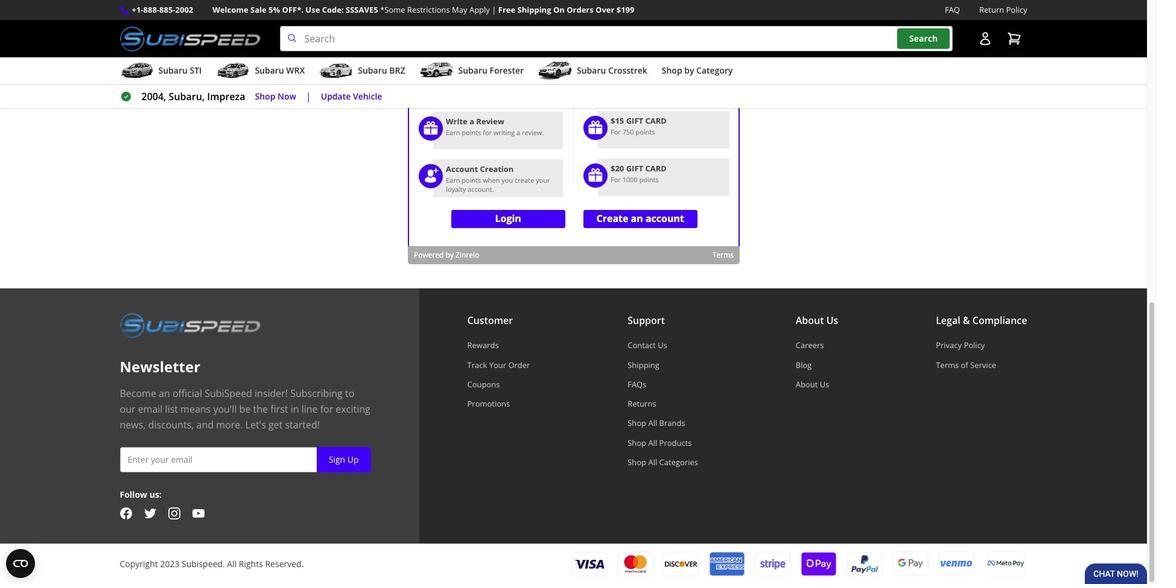 Task type: vqa. For each thing, say whether or not it's contained in the screenshot.
GCS
no



Task type: describe. For each thing, give the bounding box(es) containing it.
to
[[345, 387, 355, 400]]

over
[[596, 4, 615, 15]]

your
[[489, 360, 506, 370]]

follow us:
[[120, 489, 162, 501]]

shop by category
[[662, 65, 733, 76]]

apply
[[470, 4, 490, 15]]

newsletter
[[120, 357, 200, 377]]

us for about us link
[[820, 379, 830, 390]]

all for products
[[649, 437, 658, 448]]

shop now link
[[255, 90, 296, 104]]

the
[[253, 403, 268, 416]]

discover image
[[663, 552, 699, 577]]

subaru forester button
[[420, 60, 524, 84]]

shop for shop all products
[[628, 437, 647, 448]]

for
[[320, 403, 333, 416]]

faq
[[945, 4, 960, 15]]

about us link
[[796, 379, 839, 390]]

careers link
[[796, 340, 839, 351]]

1 about from the top
[[796, 314, 824, 327]]

subaru,
[[169, 90, 205, 103]]

become
[[120, 387, 156, 400]]

subaru sti button
[[120, 60, 202, 84]]

search button
[[898, 29, 950, 49]]

forester
[[490, 65, 524, 76]]

faqs link
[[628, 379, 698, 390]]

subaru for subaru wrx
[[255, 65, 284, 76]]

contact us
[[628, 340, 668, 351]]

brands
[[660, 418, 686, 429]]

by
[[685, 65, 695, 76]]

visa image
[[571, 552, 608, 577]]

blog
[[796, 360, 812, 370]]

list
[[165, 403, 178, 416]]

metapay image
[[988, 561, 1024, 567]]

open widget image
[[6, 549, 35, 578]]

contact us link
[[628, 340, 698, 351]]

subaru crosstrek
[[577, 65, 648, 76]]

1 vertical spatial |
[[306, 90, 311, 103]]

*some restrictions may apply | free shipping on orders over $199
[[380, 4, 635, 15]]

blog link
[[796, 360, 839, 370]]

sti
[[190, 65, 202, 76]]

amex image
[[709, 552, 745, 577]]

shop for shop all brands
[[628, 418, 647, 429]]

exciting
[[336, 403, 370, 416]]

subispeed.
[[182, 558, 225, 570]]

news,
[[120, 419, 146, 432]]

careers
[[796, 340, 824, 351]]

means
[[181, 403, 211, 416]]

us for contact us link
[[658, 340, 668, 351]]

wrx
[[286, 65, 305, 76]]

let's
[[245, 419, 266, 432]]

search input field
[[280, 26, 953, 51]]

2002
[[175, 4, 193, 15]]

1 subispeed logo image from the top
[[120, 26, 261, 51]]

shop all products link
[[628, 437, 698, 448]]

code:
[[322, 4, 344, 15]]

stripe image
[[755, 552, 791, 577]]

update
[[321, 90, 351, 102]]

promotions link
[[468, 399, 530, 409]]

update vehicle button
[[321, 90, 382, 104]]

official
[[173, 387, 202, 400]]

first
[[271, 403, 288, 416]]

shop all categories link
[[628, 457, 698, 468]]

rewards
[[468, 340, 499, 351]]

in
[[291, 403, 299, 416]]

started!
[[285, 419, 320, 432]]

2 subispeed logo image from the top
[[120, 313, 261, 338]]

instagram logo image
[[168, 508, 180, 520]]

mastercard image
[[617, 552, 653, 577]]

rights
[[239, 558, 263, 570]]

5%
[[269, 4, 280, 15]]

shop all brands
[[628, 418, 686, 429]]

categories
[[660, 457, 698, 468]]

1 about us from the top
[[796, 314, 839, 327]]

1 vertical spatial shipping
[[628, 360, 660, 370]]

category
[[697, 65, 733, 76]]

0 vertical spatial us
[[827, 314, 839, 327]]

sign up button
[[317, 448, 371, 473]]

products
[[660, 437, 692, 448]]

shop now
[[255, 90, 296, 102]]

orders
[[567, 4, 594, 15]]

$199
[[617, 4, 635, 15]]

us:
[[150, 489, 162, 501]]

may
[[452, 4, 468, 15]]

885-
[[159, 4, 175, 15]]

a subaru wrx thumbnail image image
[[216, 62, 250, 80]]

2 about from the top
[[796, 379, 818, 390]]

welcome sale 5% off*. use code: sssave5
[[213, 4, 378, 15]]

+1-
[[132, 4, 143, 15]]

twitter logo image
[[144, 508, 156, 520]]

line
[[302, 403, 318, 416]]

service
[[971, 360, 997, 370]]

and
[[197, 419, 214, 432]]

search
[[910, 33, 938, 44]]

coupons link
[[468, 379, 530, 390]]

on
[[553, 4, 565, 15]]



Task type: locate. For each thing, give the bounding box(es) containing it.
sign up
[[329, 454, 359, 466]]

discounts,
[[148, 419, 194, 432]]

paypal image
[[847, 551, 883, 577]]

0 horizontal spatial policy
[[964, 340, 985, 351]]

subaru left wrx
[[255, 65, 284, 76]]

1 vertical spatial us
[[658, 340, 668, 351]]

1 vertical spatial about
[[796, 379, 818, 390]]

2004,
[[142, 90, 166, 103]]

all down shop all brands in the right bottom of the page
[[649, 437, 658, 448]]

privacy
[[936, 340, 962, 351]]

subaru left forester
[[458, 65, 488, 76]]

button image
[[978, 31, 993, 46]]

+1-888-885-2002 link
[[132, 4, 193, 16]]

subispeed
[[205, 387, 252, 400]]

1 vertical spatial subispeed logo image
[[120, 313, 261, 338]]

googlepay image
[[893, 551, 929, 577]]

shop all categories
[[628, 457, 698, 468]]

all left rights
[[227, 558, 237, 570]]

about us up careers link
[[796, 314, 839, 327]]

copyright
[[120, 558, 158, 570]]

0 vertical spatial shipping
[[518, 4, 551, 15]]

5 subaru from the left
[[577, 65, 606, 76]]

policy right return
[[1007, 4, 1028, 15]]

shop down shop all brands in the right bottom of the page
[[628, 437, 647, 448]]

subispeed logo image down 2002
[[120, 26, 261, 51]]

subaru inside subaru forester dropdown button
[[458, 65, 488, 76]]

| left free
[[492, 4, 496, 15]]

subscribing
[[291, 387, 343, 400]]

subaru wrx button
[[216, 60, 305, 84]]

policy for return policy
[[1007, 4, 1028, 15]]

0 horizontal spatial |
[[306, 90, 311, 103]]

0 vertical spatial about us
[[796, 314, 839, 327]]

track your order link
[[468, 360, 530, 370]]

return policy link
[[980, 4, 1028, 16]]

restrictions
[[407, 4, 450, 15]]

subaru left sti
[[158, 65, 188, 76]]

3 subaru from the left
[[358, 65, 387, 76]]

facebook logo image
[[120, 508, 132, 520]]

customer
[[468, 314, 513, 327]]

shipping left on
[[518, 4, 551, 15]]

shop for shop by category
[[662, 65, 683, 76]]

contact
[[628, 340, 656, 351]]

terms
[[936, 360, 959, 370]]

us up careers link
[[827, 314, 839, 327]]

shoppay image
[[801, 551, 837, 577]]

subaru crosstrek button
[[539, 60, 648, 84]]

0 vertical spatial |
[[492, 4, 496, 15]]

returns
[[628, 399, 657, 409]]

2 vertical spatial us
[[820, 379, 830, 390]]

policy
[[1007, 4, 1028, 15], [964, 340, 985, 351]]

subaru inside subaru sti dropdown button
[[158, 65, 188, 76]]

subaru inside subaru wrx dropdown button
[[255, 65, 284, 76]]

888-
[[143, 4, 159, 15]]

2004, subaru, impreza
[[142, 90, 245, 103]]

sale
[[251, 4, 267, 15]]

0 vertical spatial about
[[796, 314, 824, 327]]

welcome
[[213, 4, 249, 15]]

policy for privacy policy
[[964, 340, 985, 351]]

dialog
[[408, 0, 740, 265]]

shop inside shop by category dropdown button
[[662, 65, 683, 76]]

2 subaru from the left
[[255, 65, 284, 76]]

+1-888-885-2002
[[132, 4, 193, 15]]

a subaru brz thumbnail image image
[[319, 62, 353, 80]]

subaru brz
[[358, 65, 405, 76]]

an
[[159, 387, 170, 400]]

0 horizontal spatial shipping
[[518, 4, 551, 15]]

now
[[278, 90, 296, 102]]

youtube logo image
[[192, 508, 204, 520]]

off*.
[[282, 4, 304, 15]]

subaru
[[158, 65, 188, 76], [255, 65, 284, 76], [358, 65, 387, 76], [458, 65, 488, 76], [577, 65, 606, 76]]

1 horizontal spatial shipping
[[628, 360, 660, 370]]

1 vertical spatial about us
[[796, 379, 830, 390]]

free
[[498, 4, 516, 15]]

return policy
[[980, 4, 1028, 15]]

us up "shipping" link
[[658, 340, 668, 351]]

subaru brz button
[[319, 60, 405, 84]]

track
[[468, 360, 487, 370]]

legal & compliance
[[936, 314, 1028, 327]]

shop left now
[[255, 90, 276, 102]]

2 about us from the top
[[796, 379, 830, 390]]

a subaru sti thumbnail image image
[[120, 62, 154, 80]]

Enter your email text field
[[120, 448, 371, 473]]

0 vertical spatial subispeed logo image
[[120, 26, 261, 51]]

all for brands
[[649, 418, 658, 429]]

| right now
[[306, 90, 311, 103]]

1 subaru from the left
[[158, 65, 188, 76]]

shop down shop all products
[[628, 457, 647, 468]]

coupons
[[468, 379, 500, 390]]

subaru inside subaru brz dropdown button
[[358, 65, 387, 76]]

support
[[628, 314, 665, 327]]

of
[[961, 360, 969, 370]]

sign
[[329, 454, 345, 466]]

all left brands in the bottom of the page
[[649, 418, 658, 429]]

subaru sti
[[158, 65, 202, 76]]

copyright 2023 subispeed. all rights reserved.
[[120, 558, 304, 570]]

about
[[796, 314, 824, 327], [796, 379, 818, 390]]

sssave5
[[346, 4, 378, 15]]

about us down blog "link"
[[796, 379, 830, 390]]

order
[[509, 360, 530, 370]]

1 vertical spatial policy
[[964, 340, 985, 351]]

shop by category button
[[662, 60, 733, 84]]

subaru for subaru crosstrek
[[577, 65, 606, 76]]

shop all products
[[628, 437, 692, 448]]

a subaru forester thumbnail image image
[[420, 62, 454, 80]]

all for categories
[[649, 457, 658, 468]]

follow
[[120, 489, 147, 501]]

email
[[138, 403, 163, 416]]

subispeed logo image
[[120, 26, 261, 51], [120, 313, 261, 338]]

subaru wrx
[[255, 65, 305, 76]]

*some
[[380, 4, 405, 15]]

terms of service
[[936, 360, 997, 370]]

vehicle
[[353, 90, 382, 102]]

terms of service link
[[936, 360, 1028, 370]]

subaru for subaru brz
[[358, 65, 387, 76]]

shop
[[662, 65, 683, 76], [255, 90, 276, 102], [628, 418, 647, 429], [628, 437, 647, 448], [628, 457, 647, 468]]

you'll
[[213, 403, 237, 416]]

policy up terms of service link on the right bottom of the page
[[964, 340, 985, 351]]

legal
[[936, 314, 961, 327]]

all down shop all products
[[649, 457, 658, 468]]

more.
[[216, 419, 243, 432]]

subaru for subaru sti
[[158, 65, 188, 76]]

privacy policy
[[936, 340, 985, 351]]

us down blog "link"
[[820, 379, 830, 390]]

subaru for subaru forester
[[458, 65, 488, 76]]

venmo image
[[938, 551, 975, 577]]

&
[[963, 314, 971, 327]]

shipping down "contact"
[[628, 360, 660, 370]]

subaru left crosstrek
[[577, 65, 606, 76]]

shop down returns on the right bottom of page
[[628, 418, 647, 429]]

use
[[306, 4, 320, 15]]

4 subaru from the left
[[458, 65, 488, 76]]

1 horizontal spatial policy
[[1007, 4, 1028, 15]]

promotions
[[468, 399, 510, 409]]

faqs
[[628, 379, 647, 390]]

1 horizontal spatial |
[[492, 4, 496, 15]]

0 vertical spatial policy
[[1007, 4, 1028, 15]]

subaru forester
[[458, 65, 524, 76]]

shop for shop now
[[255, 90, 276, 102]]

subaru inside subaru crosstrek dropdown button
[[577, 65, 606, 76]]

a subaru crosstrek thumbnail image image
[[539, 62, 572, 80]]

|
[[492, 4, 496, 15], [306, 90, 311, 103]]

insider!
[[255, 387, 288, 400]]

shop inside shop now link
[[255, 90, 276, 102]]

compliance
[[973, 314, 1028, 327]]

impreza
[[207, 90, 245, 103]]

about up careers
[[796, 314, 824, 327]]

track your order
[[468, 360, 530, 370]]

privacy policy link
[[936, 340, 1028, 351]]

about down blog
[[796, 379, 818, 390]]

crosstrek
[[609, 65, 648, 76]]

shop all brands link
[[628, 418, 698, 429]]

shop left by
[[662, 65, 683, 76]]

subispeed logo image up newsletter
[[120, 313, 261, 338]]

subaru left brz
[[358, 65, 387, 76]]

2023
[[160, 558, 180, 570]]

shipping link
[[628, 360, 698, 370]]

shop for shop all categories
[[628, 457, 647, 468]]



